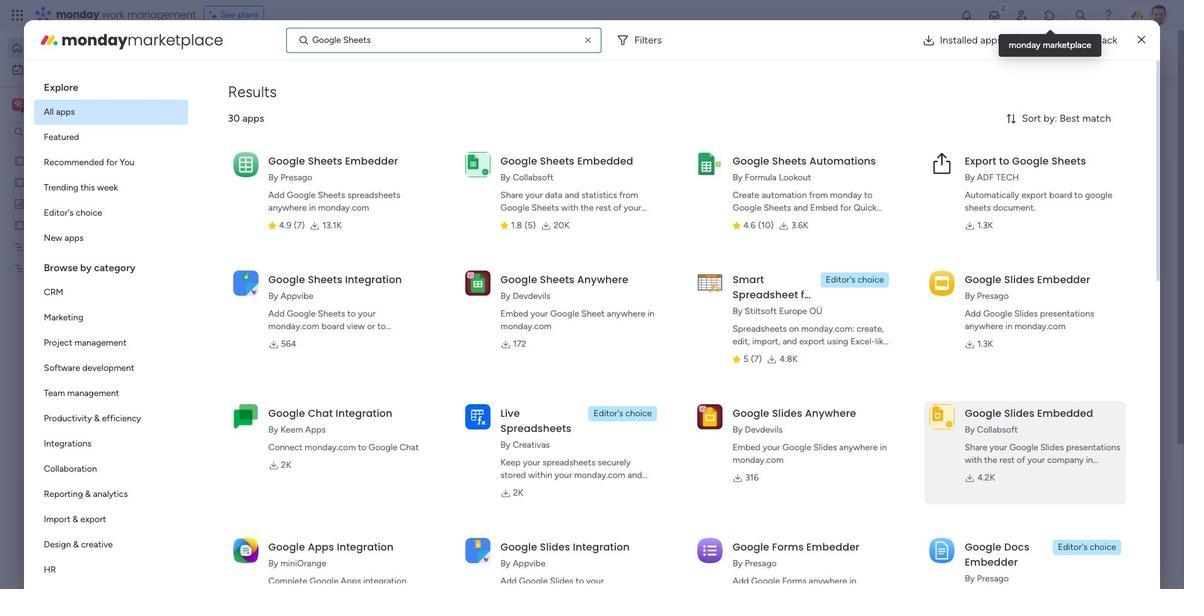 Task type: locate. For each thing, give the bounding box(es) containing it.
workspace selection element
[[12, 97, 105, 114]]

templates image image
[[950, 254, 1116, 341]]

app logo image
[[233, 152, 258, 177], [465, 152, 491, 177], [697, 152, 723, 177], [930, 152, 955, 177], [233, 270, 258, 296], [465, 270, 491, 296], [697, 270, 723, 296], [930, 270, 955, 296], [233, 404, 258, 429], [465, 404, 491, 429], [697, 404, 723, 429], [930, 404, 955, 429], [233, 538, 258, 563], [697, 538, 723, 563], [930, 538, 955, 563], [465, 538, 491, 563]]

invite members image
[[1016, 9, 1029, 21]]

0 vertical spatial heading
[[34, 71, 188, 100]]

terry turtle image down terry turtle icon
[[262, 564, 288, 589]]

update feed image
[[988, 9, 1001, 21]]

search everything image
[[1075, 9, 1087, 21]]

0 vertical spatial circle o image
[[957, 151, 965, 160]]

1 vertical spatial heading
[[34, 251, 188, 280]]

monday marketplace image
[[1044, 9, 1056, 21], [39, 30, 59, 50]]

v2 bolt switch image
[[1047, 47, 1054, 61]]

1 horizontal spatial terry turtle image
[[1149, 5, 1169, 25]]

terry turtle image right help icon
[[1149, 5, 1169, 25]]

option
[[8, 38, 153, 58], [8, 59, 153, 79], [34, 100, 188, 125], [34, 125, 188, 150], [0, 149, 161, 152], [34, 150, 188, 175], [34, 175, 188, 201], [34, 201, 188, 226], [34, 226, 188, 251], [34, 280, 188, 305], [34, 305, 188, 330], [34, 330, 188, 356], [34, 356, 188, 381], [34, 381, 188, 406], [34, 406, 188, 431], [34, 431, 188, 457], [34, 457, 188, 482], [34, 482, 188, 507], [34, 507, 188, 532], [34, 532, 188, 557], [34, 557, 188, 583]]

v2 user feedback image
[[949, 47, 958, 61]]

0 horizontal spatial terry turtle image
[[262, 564, 288, 589]]

1 vertical spatial monday marketplace image
[[39, 30, 59, 50]]

see plans image
[[209, 8, 221, 22]]

heading
[[34, 71, 188, 100], [34, 251, 188, 280]]

1 vertical spatial circle o image
[[957, 167, 965, 176]]

select product image
[[11, 9, 24, 21]]

public board image
[[13, 176, 25, 188], [13, 219, 25, 231], [248, 230, 262, 244]]

0 vertical spatial monday marketplace image
[[1044, 9, 1056, 21]]

terry turtle image
[[1149, 5, 1169, 25], [262, 564, 288, 589]]

workspace image
[[12, 98, 25, 112]]

help center element
[[938, 520, 1128, 571]]

list box
[[34, 71, 188, 589], [0, 147, 161, 449]]

circle o image
[[957, 151, 965, 160], [957, 167, 965, 176]]

public dashboard image
[[13, 197, 25, 209]]



Task type: describe. For each thing, give the bounding box(es) containing it.
1 vertical spatial terry turtle image
[[262, 564, 288, 589]]

close recently visited image
[[233, 103, 248, 118]]

Search in workspace field
[[26, 125, 105, 139]]

0 horizontal spatial monday marketplace image
[[39, 30, 59, 50]]

notifications image
[[960, 9, 973, 21]]

workspace image
[[14, 98, 23, 112]]

quick search results list box
[[233, 118, 908, 440]]

dapulse x slim image
[[1138, 32, 1146, 48]]

getting started element
[[938, 460, 1128, 510]]

0 vertical spatial terry turtle image
[[1149, 5, 1169, 25]]

1 heading from the top
[[34, 71, 188, 100]]

terry turtle image
[[262, 518, 288, 544]]

2 circle o image from the top
[[957, 167, 965, 176]]

help image
[[1102, 9, 1115, 21]]

component image
[[248, 405, 260, 416]]

1 circle o image from the top
[[957, 151, 965, 160]]

1 horizontal spatial monday marketplace image
[[1044, 9, 1056, 21]]

2 image
[[998, 1, 1009, 15]]

public board image
[[13, 155, 25, 166]]

2 heading from the top
[[34, 251, 188, 280]]



Task type: vqa. For each thing, say whether or not it's contained in the screenshot.
second Workspace icon from right
no



